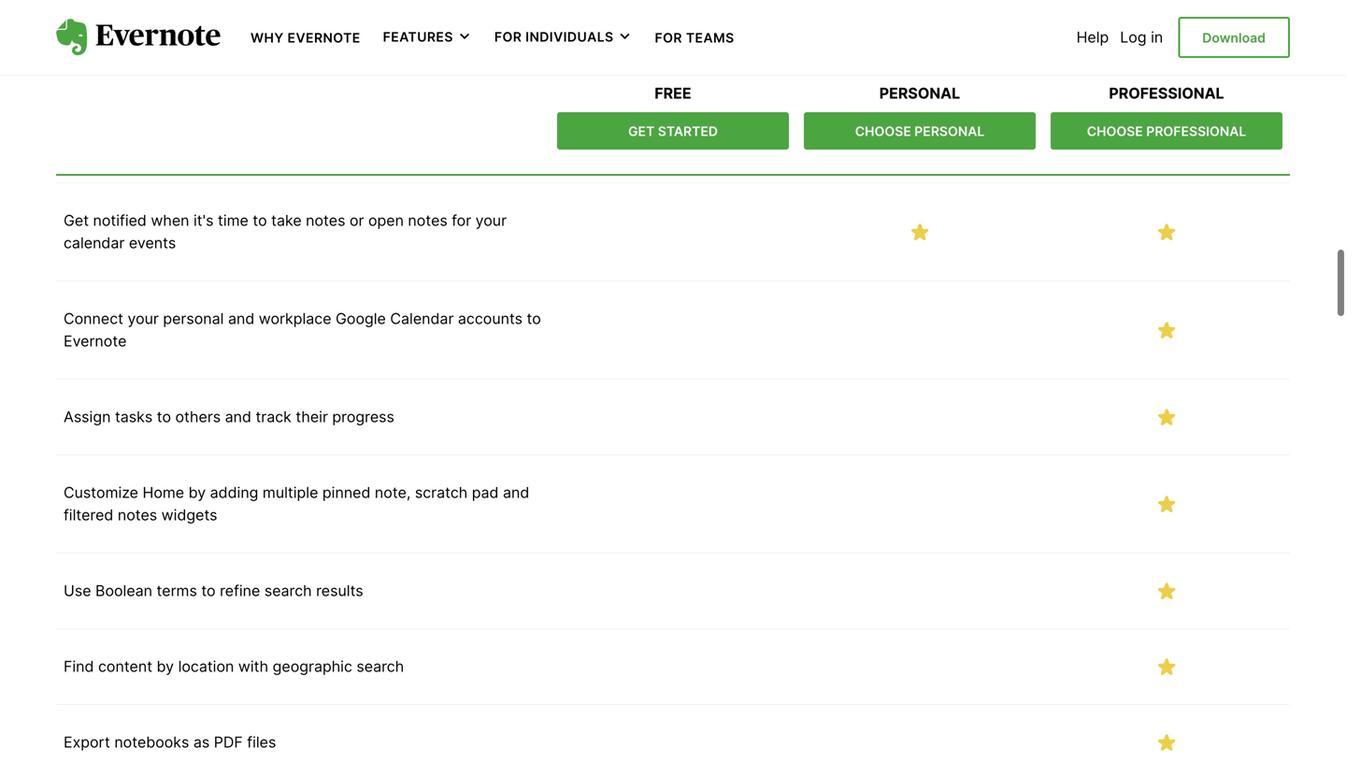 Task type: describe. For each thing, give the bounding box(es) containing it.
take
[[271, 211, 302, 230]]

individuals
[[526, 29, 614, 45]]

download link
[[1179, 17, 1291, 58]]

evernote inside the "connect your personal and workplace google calendar accounts to evernote"
[[64, 332, 127, 350]]

results
[[316, 582, 363, 600]]

to inside get notified when it's time to take notes or open notes for your calendar events
[[253, 211, 267, 230]]

get started link
[[557, 112, 789, 150]]

0 horizontal spatial search
[[265, 582, 312, 600]]

calendar
[[390, 310, 454, 328]]

to left refine
[[201, 582, 216, 600]]

why
[[251, 30, 284, 46]]

export notebooks as pdf files
[[64, 733, 276, 751]]

choose professional link
[[1051, 112, 1283, 150]]

get for get notified when it's time to take notes or open notes for your calendar events
[[64, 211, 89, 230]]

log
[[1121, 28, 1147, 46]]

filtered inside customize home by adding multiple pinned note, scratch pad and filtered notes widgets
[[64, 506, 113, 524]]

log in
[[1121, 28, 1164, 46]]

customize for customize home with widgets for tasks and filtered notes
[[64, 60, 138, 78]]

notes inside customize home by adding multiple pinned note, scratch pad and filtered notes widgets
[[118, 506, 157, 524]]

refine
[[220, 582, 260, 600]]

location
[[178, 657, 234, 676]]

find
[[64, 657, 94, 676]]

as
[[193, 733, 210, 751]]

find content by location with geographic search
[[64, 657, 404, 676]]

evernote logo image
[[56, 19, 221, 56]]

why evernote
[[251, 30, 361, 46]]

multiple
[[263, 483, 318, 502]]

notebooks
[[114, 733, 189, 751]]

by for adding
[[189, 483, 206, 502]]

content
[[98, 657, 152, 676]]

progress
[[332, 408, 395, 426]]

choose for professional
[[1087, 123, 1144, 139]]

choose personal link
[[804, 112, 1036, 150]]

for teams link
[[655, 28, 735, 46]]

1 horizontal spatial widgets
[[223, 60, 279, 78]]

started
[[658, 123, 718, 139]]

boolean
[[95, 582, 152, 600]]

and down why evernote on the top left of the page
[[349, 60, 375, 78]]

in
[[1151, 28, 1164, 46]]

evernote inside why evernote link
[[288, 30, 361, 46]]

customize for customize home by adding multiple pinned note, scratch pad and filtered notes widgets
[[64, 483, 138, 502]]

0 vertical spatial professional
[[1110, 84, 1225, 102]]

0 vertical spatial for
[[283, 60, 303, 78]]

0 horizontal spatial tasks
[[115, 408, 153, 426]]

get notified when it's time to take notes or open notes for your calendar events
[[64, 211, 507, 252]]

and left track
[[225, 408, 252, 426]]

free
[[655, 84, 692, 102]]

by for location
[[157, 657, 174, 676]]

workplace
[[259, 310, 332, 328]]

help link
[[1077, 28, 1109, 46]]

download
[[1203, 30, 1266, 46]]

to inside the "connect your personal and workplace google calendar accounts to evernote"
[[527, 310, 541, 328]]

geographic
[[273, 657, 353, 676]]

use boolean terms to refine search results
[[64, 582, 363, 600]]

help
[[1077, 28, 1109, 46]]

your inside get notified when it's time to take notes or open notes for your calendar events
[[476, 211, 507, 230]]

their
[[296, 408, 328, 426]]

for teams
[[655, 30, 735, 46]]

0 vertical spatial personal
[[880, 84, 961, 102]]

terms
[[157, 582, 197, 600]]

pinned
[[323, 483, 371, 502]]



Task type: vqa. For each thing, say whether or not it's contained in the screenshot.
the left filtered
yes



Task type: locate. For each thing, give the bounding box(es) containing it.
scratch
[[415, 483, 468, 502]]

notes left or
[[306, 211, 346, 230]]

or
[[350, 211, 364, 230]]

widgets down why
[[223, 60, 279, 78]]

0 horizontal spatial widgets
[[161, 506, 217, 524]]

filtered down 'features'
[[379, 60, 429, 78]]

1 home from the top
[[143, 60, 184, 78]]

1 vertical spatial widgets
[[161, 506, 217, 524]]

customize inside customize home by adding multiple pinned note, scratch pad and filtered notes widgets
[[64, 483, 138, 502]]

and
[[349, 60, 375, 78], [228, 310, 255, 328], [225, 408, 252, 426], [503, 483, 530, 502]]

customize home with widgets for tasks and filtered notes
[[64, 60, 473, 78]]

personal
[[163, 310, 224, 328]]

events
[[129, 234, 176, 252]]

1 vertical spatial with
[[238, 657, 269, 676]]

get for get started
[[628, 123, 655, 139]]

by
[[189, 483, 206, 502], [157, 657, 174, 676]]

by inside customize home by adding multiple pinned note, scratch pad and filtered notes widgets
[[189, 483, 206, 502]]

for inside get notified when it's time to take notes or open notes for your calendar events
[[452, 211, 472, 230]]

notes right open
[[408, 211, 448, 230]]

home down the evernote logo
[[143, 60, 184, 78]]

0 vertical spatial customize
[[64, 60, 138, 78]]

google
[[336, 310, 386, 328]]

notes
[[433, 60, 473, 78], [306, 211, 346, 230], [408, 211, 448, 230], [118, 506, 157, 524]]

to right accounts
[[527, 310, 541, 328]]

1 horizontal spatial choose
[[1087, 123, 1144, 139]]

to
[[253, 211, 267, 230], [527, 310, 541, 328], [157, 408, 171, 426], [201, 582, 216, 600]]

to left others
[[157, 408, 171, 426]]

2 choose from the left
[[1087, 123, 1144, 139]]

tasks
[[307, 60, 345, 78], [115, 408, 153, 426]]

1 horizontal spatial evernote
[[288, 30, 361, 46]]

and right personal
[[228, 310, 255, 328]]

to left 'take'
[[253, 211, 267, 230]]

0 horizontal spatial filtered
[[64, 506, 113, 524]]

your inside the "connect your personal and workplace google calendar accounts to evernote"
[[128, 310, 159, 328]]

with right location
[[238, 657, 269, 676]]

widgets
[[223, 60, 279, 78], [161, 506, 217, 524]]

0 vertical spatial widgets
[[223, 60, 279, 78]]

for left teams
[[655, 30, 683, 46]]

for down why evernote on the top left of the page
[[283, 60, 303, 78]]

assign tasks to others and track their progress
[[64, 408, 395, 426]]

with down the evernote logo
[[189, 60, 219, 78]]

1 vertical spatial search
[[357, 657, 404, 676]]

for inside for teams link
[[655, 30, 683, 46]]

for right open
[[452, 211, 472, 230]]

use
[[64, 582, 91, 600]]

1 horizontal spatial get
[[628, 123, 655, 139]]

0 horizontal spatial by
[[157, 657, 174, 676]]

note,
[[375, 483, 411, 502]]

0 vertical spatial get
[[628, 123, 655, 139]]

track
[[256, 408, 292, 426]]

2 home from the top
[[143, 483, 184, 502]]

1 vertical spatial home
[[143, 483, 184, 502]]

1 horizontal spatial search
[[357, 657, 404, 676]]

evernote down connect on the top of page
[[64, 332, 127, 350]]

1 vertical spatial your
[[128, 310, 159, 328]]

2 customize from the top
[[64, 483, 138, 502]]

for
[[495, 29, 522, 45], [655, 30, 683, 46]]

1 vertical spatial evernote
[[64, 332, 127, 350]]

when
[[151, 211, 189, 230]]

get left started
[[628, 123, 655, 139]]

get up calendar
[[64, 211, 89, 230]]

pad
[[472, 483, 499, 502]]

by left adding
[[189, 483, 206, 502]]

0 horizontal spatial your
[[128, 310, 159, 328]]

0 horizontal spatial for
[[283, 60, 303, 78]]

0 vertical spatial evernote
[[288, 30, 361, 46]]

for individuals button
[[495, 28, 633, 47]]

for for for teams
[[655, 30, 683, 46]]

teams
[[686, 30, 735, 46]]

notes up boolean
[[118, 506, 157, 524]]

evernote right why
[[288, 30, 361, 46]]

1 horizontal spatial by
[[189, 483, 206, 502]]

0 horizontal spatial get
[[64, 211, 89, 230]]

connect your personal and workplace google calendar accounts to evernote
[[64, 310, 541, 350]]

connect
[[64, 310, 123, 328]]

time
[[218, 211, 249, 230]]

calendar
[[64, 234, 125, 252]]

0 vertical spatial search
[[265, 582, 312, 600]]

1 vertical spatial by
[[157, 657, 174, 676]]

0 vertical spatial with
[[189, 60, 219, 78]]

0 vertical spatial by
[[189, 483, 206, 502]]

and inside the "connect your personal and workplace google calendar accounts to evernote"
[[228, 310, 255, 328]]

export
[[64, 733, 110, 751]]

1 horizontal spatial for
[[655, 30, 683, 46]]

0 vertical spatial tasks
[[307, 60, 345, 78]]

search right geographic
[[357, 657, 404, 676]]

0 horizontal spatial with
[[189, 60, 219, 78]]

1 horizontal spatial with
[[238, 657, 269, 676]]

files
[[247, 733, 276, 751]]

choose
[[855, 123, 912, 139], [1087, 123, 1144, 139]]

1 horizontal spatial filtered
[[379, 60, 429, 78]]

notes down features button
[[433, 60, 473, 78]]

with
[[189, 60, 219, 78], [238, 657, 269, 676]]

professional
[[1110, 84, 1225, 102], [1147, 123, 1247, 139]]

1 horizontal spatial your
[[476, 211, 507, 230]]

0 vertical spatial home
[[143, 60, 184, 78]]

choose professional
[[1087, 123, 1247, 139]]

customize home by adding multiple pinned note, scratch pad and filtered notes widgets
[[64, 483, 530, 524]]

get started
[[628, 123, 718, 139]]

features button
[[383, 28, 472, 47]]

1 vertical spatial customize
[[64, 483, 138, 502]]

customize
[[64, 60, 138, 78], [64, 483, 138, 502]]

search right refine
[[265, 582, 312, 600]]

tasks down why evernote on the top left of the page
[[307, 60, 345, 78]]

customize down assign
[[64, 483, 138, 502]]

for inside for individuals button
[[495, 29, 522, 45]]

home
[[143, 60, 184, 78], [143, 483, 184, 502]]

home for by
[[143, 483, 184, 502]]

1 customize from the top
[[64, 60, 138, 78]]

search
[[265, 582, 312, 600], [357, 657, 404, 676]]

filtered
[[379, 60, 429, 78], [64, 506, 113, 524]]

notified
[[93, 211, 147, 230]]

for for for individuals
[[495, 29, 522, 45]]

1 vertical spatial tasks
[[115, 408, 153, 426]]

for left individuals
[[495, 29, 522, 45]]

adding
[[210, 483, 259, 502]]

accounts
[[458, 310, 523, 328]]

widgets inside customize home by adding multiple pinned note, scratch pad and filtered notes widgets
[[161, 506, 217, 524]]

1 vertical spatial personal
[[915, 123, 985, 139]]

0 horizontal spatial for
[[495, 29, 522, 45]]

0 vertical spatial your
[[476, 211, 507, 230]]

others
[[175, 408, 221, 426]]

evernote
[[288, 30, 361, 46], [64, 332, 127, 350]]

home left adding
[[143, 483, 184, 502]]

for
[[283, 60, 303, 78], [452, 211, 472, 230]]

choose personal
[[855, 123, 985, 139]]

1 vertical spatial professional
[[1147, 123, 1247, 139]]

0 horizontal spatial choose
[[855, 123, 912, 139]]

1 vertical spatial get
[[64, 211, 89, 230]]

get
[[628, 123, 655, 139], [64, 211, 89, 230]]

by right content
[[157, 657, 174, 676]]

tasks right assign
[[115, 408, 153, 426]]

1 vertical spatial for
[[452, 211, 472, 230]]

features
[[383, 29, 453, 45]]

get inside get notified when it's time to take notes or open notes for your calendar events
[[64, 211, 89, 230]]

your
[[476, 211, 507, 230], [128, 310, 159, 328]]

personal
[[880, 84, 961, 102], [915, 123, 985, 139]]

why evernote link
[[251, 28, 361, 46]]

1 vertical spatial filtered
[[64, 506, 113, 524]]

open
[[368, 211, 404, 230]]

widgets down adding
[[161, 506, 217, 524]]

choose for personal
[[855, 123, 912, 139]]

assign
[[64, 408, 111, 426]]

pdf
[[214, 733, 243, 751]]

home inside customize home by adding multiple pinned note, scratch pad and filtered notes widgets
[[143, 483, 184, 502]]

and right pad
[[503, 483, 530, 502]]

filtered up the use on the bottom left of the page
[[64, 506, 113, 524]]

and inside customize home by adding multiple pinned note, scratch pad and filtered notes widgets
[[503, 483, 530, 502]]

get inside the get started link
[[628, 123, 655, 139]]

0 horizontal spatial evernote
[[64, 332, 127, 350]]

for individuals
[[495, 29, 614, 45]]

home for with
[[143, 60, 184, 78]]

customize down the evernote logo
[[64, 60, 138, 78]]

1 horizontal spatial tasks
[[307, 60, 345, 78]]

it's
[[194, 211, 214, 230]]

1 choose from the left
[[855, 123, 912, 139]]

0 vertical spatial filtered
[[379, 60, 429, 78]]

1 horizontal spatial for
[[452, 211, 472, 230]]

log in link
[[1121, 28, 1164, 46]]



